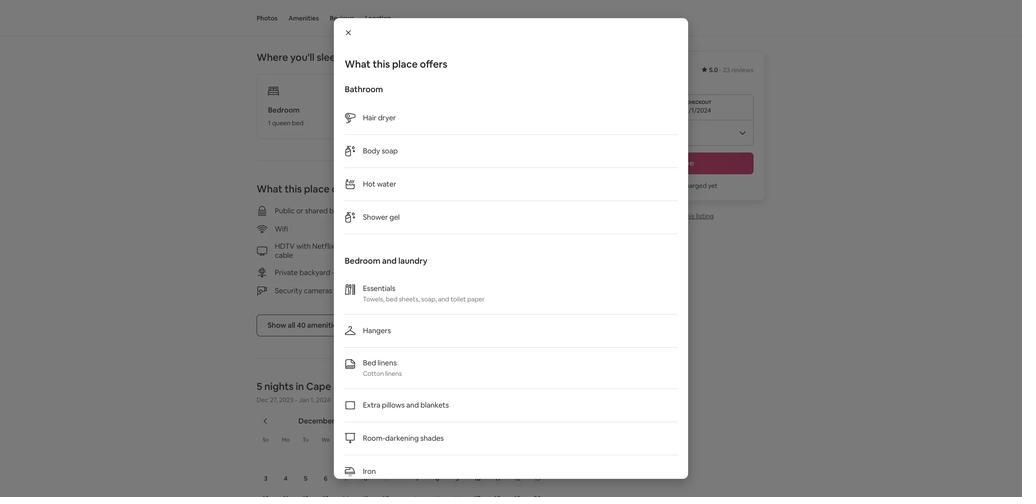 Task type: describe. For each thing, give the bounding box(es) containing it.
2 7 button from the left
[[408, 470, 428, 489]]

0 vertical spatial linens
[[378, 359, 397, 368]]

blankets
[[421, 401, 449, 410]]

wifi
[[275, 225, 288, 234]]

1 vertical spatial 3 button
[[256, 470, 276, 489]]

public
[[275, 206, 295, 216]]

on
[[334, 286, 343, 296]]

show all 40 amenities button
[[257, 315, 352, 337]]

2 9 button from the left
[[448, 470, 468, 489]]

hangers
[[363, 326, 391, 336]]

dryer
[[378, 113, 396, 123]]

5 for the leftmost 5 button
[[304, 475, 308, 483]]

december
[[299, 417, 335, 426]]

private
[[275, 268, 298, 278]]

where you'll sleep
[[257, 51, 342, 64]]

5 for top 5 button
[[516, 455, 519, 463]]

towels,
[[363, 295, 385, 304]]

jan
[[299, 396, 309, 405]]

1 vertical spatial 3
[[264, 475, 268, 483]]

access
[[352, 206, 375, 216]]

with
[[296, 242, 311, 251]]

laundry
[[399, 256, 428, 266]]

free
[[427, 225, 442, 234]]

soap
[[382, 146, 398, 156]]

tu
[[303, 437, 309, 444]]

toilet
[[451, 295, 466, 304]]

bed linens cotton linens
[[363, 359, 402, 378]]

body
[[363, 146, 380, 156]]

amenities button
[[289, 0, 319, 36]]

11 button
[[488, 470, 508, 489]]

january 2024
[[455, 417, 501, 426]]

dec
[[257, 396, 269, 405]]

free street parking
[[427, 225, 491, 234]]

1 vertical spatial 4 button
[[276, 470, 296, 489]]

shower gel
[[363, 213, 400, 222]]

what this place offers dialog
[[334, 18, 689, 498]]

0 horizontal spatial 4
[[284, 475, 288, 483]]

location
[[365, 14, 391, 22]]

yet
[[709, 182, 718, 190]]

january
[[455, 417, 482, 426]]

5 inside 5 nights in cape town dec 27, 2023 - jan 1, 2024
[[257, 380, 262, 393]]

property
[[344, 286, 374, 296]]

2 9 from the left
[[456, 475, 460, 483]]

sleep
[[317, 51, 342, 64]]

listing
[[696, 212, 714, 220]]

show
[[268, 321, 286, 330]]

or
[[297, 206, 304, 216]]

paper
[[468, 295, 485, 304]]

photos
[[257, 14, 278, 22]]

2 su from the left
[[415, 437, 421, 444]]

cotton
[[363, 370, 384, 378]]

private backyard – fully fenced
[[275, 268, 377, 278]]

2 for 1st the 2 button from the right
[[456, 455, 460, 463]]

cameras
[[304, 286, 333, 296]]

report
[[662, 212, 683, 220]]

1,
[[311, 396, 315, 405]]

reviews button
[[330, 0, 354, 36]]

security
[[275, 286, 302, 296]]

bed
[[363, 359, 376, 368]]

show all 40 amenities
[[268, 321, 341, 330]]

2024 inside 5 nights in cape town dec 27, 2023 - jan 1, 2024
[[316, 396, 331, 405]]

calendar application
[[246, 407, 859, 498]]

1 su from the left
[[263, 437, 269, 444]]

1 9 button from the left
[[376, 470, 396, 489]]

this for bathroom
[[373, 58, 390, 70]]

amenities
[[289, 14, 319, 22]]

0 vertical spatial 5 button
[[508, 450, 528, 469]]

december 2023
[[299, 417, 353, 426]]

bedroom for bedroom and laundry
[[345, 256, 381, 266]]

darkening
[[386, 434, 419, 444]]

report this listing button
[[647, 212, 714, 220]]

0 vertical spatial 4
[[496, 455, 500, 463]]

13 button
[[528, 470, 548, 489]]

2 7 from the left
[[416, 475, 419, 483]]

extra pillows and blankets
[[363, 401, 449, 410]]

1 horizontal spatial 4 button
[[488, 450, 508, 469]]

extra
[[363, 401, 381, 410]]

0 vertical spatial -
[[443, 268, 446, 278]]

2 mo from the left
[[434, 437, 442, 444]]

2023 inside calendar application
[[336, 417, 353, 426]]

backyard
[[300, 268, 331, 278]]

alarm
[[489, 286, 507, 296]]

carbon monoxide alarm
[[427, 286, 507, 296]]

1 7 from the left
[[344, 475, 348, 483]]

beach
[[330, 206, 350, 216]]

queen
[[272, 119, 291, 127]]

you'll
[[290, 51, 315, 64]]

11
[[495, 475, 500, 483]]

1 vertical spatial linens
[[386, 370, 402, 378]]

offers for bathroom
[[420, 58, 448, 70]]

you won't be charged yet
[[644, 182, 718, 190]]

1 for first 1 button from right
[[436, 455, 439, 463]]

2024 inside calendar application
[[484, 417, 501, 426]]

40
[[297, 321, 306, 330]]

place for public or shared beach access
[[304, 183, 330, 195]]

reserve button
[[608, 153, 754, 175]]

sa
[[383, 437, 389, 444]]

we
[[322, 437, 330, 444]]

photos button
[[257, 0, 278, 36]]

2 8 button from the left
[[428, 470, 448, 489]]

th
[[343, 437, 349, 444]]



Task type: vqa. For each thing, say whether or not it's contained in the screenshot.
THE EXPERIENCES
no



Task type: locate. For each thing, give the bounding box(es) containing it.
7 left "iron"
[[344, 475, 348, 483]]

1 1 button from the left
[[356, 450, 376, 469]]

8 button left 10
[[428, 470, 448, 489]]

reviews
[[330, 14, 354, 22]]

0 horizontal spatial 2024
[[316, 396, 331, 405]]

bedroom inside the what this place offers dialog
[[345, 256, 381, 266]]

shower
[[363, 213, 388, 222]]

1 vertical spatial what this place offers
[[257, 183, 360, 195]]

5 button up 12 button in the bottom of the page
[[508, 450, 528, 469]]

0 horizontal spatial 7 button
[[336, 470, 356, 489]]

0 vertical spatial bedroom
[[268, 105, 300, 115]]

what this place offers up the or
[[257, 183, 360, 195]]

8 down fr at the left of the page
[[364, 475, 368, 483]]

1 vertical spatial 2023
[[336, 417, 353, 426]]

1 vertical spatial 5 button
[[296, 470, 316, 489]]

1 vertical spatial 6 button
[[316, 470, 336, 489]]

this
[[373, 58, 390, 70], [285, 183, 302, 195], [684, 212, 695, 220]]

1 up "iron"
[[365, 455, 367, 463]]

parking
[[465, 225, 491, 234]]

2 8 from the left
[[436, 475, 440, 483]]

2 horizontal spatial and
[[438, 295, 449, 304]]

1 horizontal spatial 2 button
[[448, 450, 468, 469]]

1 vertical spatial this
[[285, 183, 302, 195]]

bed down essentials
[[386, 295, 398, 304]]

what for bathroom
[[345, 58, 371, 70]]

2 horizontal spatial this
[[684, 212, 695, 220]]

0 horizontal spatial 1 button
[[356, 450, 376, 469]]

fr
[[363, 437, 368, 444]]

1 inside bedroom 1 queen bed
[[268, 119, 271, 127]]

8 button down fr at the left of the page
[[356, 470, 376, 489]]

place for bathroom
[[392, 58, 418, 70]]

1 7 button from the left
[[336, 470, 356, 489]]

1 horizontal spatial 1 button
[[428, 450, 448, 469]]

1 horizontal spatial 6 button
[[528, 450, 548, 469]]

bedroom up "queen"
[[268, 105, 300, 115]]

pillows
[[382, 401, 405, 410]]

0 horizontal spatial 2
[[384, 455, 388, 463]]

9 left 10
[[456, 475, 460, 483]]

6 up 13 button
[[536, 455, 540, 463]]

5.0
[[710, 66, 718, 74]]

and
[[382, 256, 397, 266], [438, 295, 449, 304], [407, 401, 419, 410]]

1 horizontal spatial su
[[415, 437, 421, 444]]

this for public or shared beach access
[[285, 183, 302, 195]]

2024 right january
[[484, 417, 501, 426]]

bedroom up fenced
[[345, 256, 381, 266]]

0 horizontal spatial 8
[[364, 475, 368, 483]]

0 vertical spatial 6 button
[[528, 450, 548, 469]]

su
[[263, 437, 269, 444], [415, 437, 421, 444]]

2 vertical spatial 5
[[304, 475, 308, 483]]

1 horizontal spatial mo
[[434, 437, 442, 444]]

1 horizontal spatial bed
[[386, 295, 398, 304]]

water
[[377, 180, 397, 189]]

0 vertical spatial 5
[[257, 380, 262, 393]]

1 horizontal spatial 7 button
[[408, 470, 428, 489]]

0 horizontal spatial 4 button
[[276, 470, 296, 489]]

6 button
[[528, 450, 548, 469], [316, 470, 336, 489]]

1 vertical spatial 4
[[284, 475, 288, 483]]

2023 inside 5 nights in cape town dec 27, 2023 - jan 1, 2024
[[279, 396, 294, 405]]

–
[[332, 268, 336, 278]]

9
[[384, 475, 388, 483], [456, 475, 460, 483]]

0 vertical spatial 2024
[[316, 396, 331, 405]]

amenities
[[307, 321, 341, 330]]

6 down we
[[324, 475, 328, 483]]

1 horizontal spatial place
[[392, 58, 418, 70]]

- left jan at the bottom of page
[[295, 396, 298, 405]]

1 horizontal spatial offers
[[420, 58, 448, 70]]

8 for 2nd 8 button from the right
[[364, 475, 368, 483]]

request
[[496, 268, 522, 278]]

room-
[[363, 434, 386, 444]]

2 2 button from the left
[[448, 450, 468, 469]]

shared
[[305, 206, 328, 216]]

1 9 from the left
[[384, 475, 388, 483]]

6 button up 13 button
[[528, 450, 548, 469]]

0 horizontal spatial and
[[382, 256, 397, 266]]

report this listing
[[662, 212, 714, 220]]

1 horizontal spatial 3 button
[[468, 450, 488, 469]]

won't
[[656, 182, 672, 190]]

place inside dialog
[[392, 58, 418, 70]]

7
[[344, 475, 348, 483], [416, 475, 419, 483]]

be
[[674, 182, 681, 190]]

offers for public or shared beach access
[[332, 183, 360, 195]]

4 button
[[488, 450, 508, 469], [276, 470, 296, 489]]

1 horizontal spatial 2
[[456, 455, 460, 463]]

0 vertical spatial what this place offers
[[345, 58, 448, 70]]

this up bathroom at left
[[373, 58, 390, 70]]

bedroom for bedroom 1 queen bed
[[268, 105, 300, 115]]

fenced
[[354, 268, 377, 278]]

0 vertical spatial 2023
[[279, 396, 294, 405]]

what this place offers inside dialog
[[345, 58, 448, 70]]

8 left 10
[[436, 475, 440, 483]]

2 vertical spatial this
[[684, 212, 695, 220]]

5 button
[[508, 450, 528, 469], [296, 470, 316, 489]]

what inside dialog
[[345, 58, 371, 70]]

standard
[[338, 242, 368, 251]]

1 horizontal spatial 5
[[304, 475, 308, 483]]

0 horizontal spatial 6 button
[[316, 470, 336, 489]]

1 horizontal spatial 2023
[[336, 417, 353, 426]]

in
[[296, 380, 304, 393]]

1 vertical spatial offers
[[332, 183, 360, 195]]

what this place offers for public or shared beach access
[[257, 183, 360, 195]]

crib - available upon request
[[427, 268, 522, 278]]

crib
[[427, 268, 441, 278]]

4
[[496, 455, 500, 463], [284, 475, 288, 483]]

7 button left "iron"
[[336, 470, 356, 489]]

2023 up "th"
[[336, 417, 353, 426]]

2 vertical spatial and
[[407, 401, 419, 410]]

2 1 button from the left
[[428, 450, 448, 469]]

public or shared beach access
[[275, 206, 375, 216]]

2 down january
[[456, 455, 460, 463]]

this up the or
[[285, 183, 302, 195]]

9 button down sa
[[376, 470, 396, 489]]

0 horizontal spatial su
[[263, 437, 269, 444]]

0 horizontal spatial 9 button
[[376, 470, 396, 489]]

carbon
[[427, 286, 452, 296]]

linens right the cotton
[[386, 370, 402, 378]]

0 horizontal spatial offers
[[332, 183, 360, 195]]

1 2 from the left
[[384, 455, 388, 463]]

you
[[644, 182, 655, 190]]

1
[[268, 119, 271, 127], [365, 455, 367, 463], [436, 455, 439, 463]]

2024 right 1,
[[316, 396, 331, 405]]

0 vertical spatial 4 button
[[488, 450, 508, 469]]

2
[[384, 455, 388, 463], [456, 455, 460, 463]]

0 vertical spatial place
[[392, 58, 418, 70]]

1 2 button from the left
[[376, 450, 396, 469]]

netflix,
[[313, 242, 336, 251]]

1 vertical spatial 6
[[324, 475, 328, 483]]

1 horizontal spatial what
[[345, 58, 371, 70]]

offers inside the what this place offers dialog
[[420, 58, 448, 70]]

1 8 from the left
[[364, 475, 368, 483]]

1 horizontal spatial this
[[373, 58, 390, 70]]

soap,
[[421, 295, 437, 304]]

cable
[[275, 251, 293, 260]]

all
[[288, 321, 296, 330]]

what this place offers up bathroom at left
[[345, 58, 448, 70]]

1 horizontal spatial 9
[[456, 475, 460, 483]]

1 8 button from the left
[[356, 470, 376, 489]]

this left listing
[[684, 212, 695, 220]]

bed inside bedroom 1 queen bed
[[292, 119, 304, 127]]

0 horizontal spatial bed
[[292, 119, 304, 127]]

5 up dec on the left
[[257, 380, 262, 393]]

13
[[535, 475, 541, 483]]

hot water
[[363, 180, 397, 189]]

what up bathroom at left
[[345, 58, 371, 70]]

fully
[[337, 268, 352, 278]]

2 button down sa
[[376, 450, 396, 469]]

bed inside essentials towels, bed sheets, soap, and toilet paper
[[386, 295, 398, 304]]

0 vertical spatial what
[[345, 58, 371, 70]]

1 vertical spatial place
[[304, 183, 330, 195]]

0 horizontal spatial 2023
[[279, 396, 294, 405]]

this inside dialog
[[373, 58, 390, 70]]

1 left "queen"
[[268, 119, 271, 127]]

street
[[443, 225, 464, 234]]

1 vertical spatial bedroom
[[345, 256, 381, 266]]

hdtv with netflix, standard cable
[[275, 242, 368, 260]]

shades
[[421, 434, 444, 444]]

1 horizontal spatial 8 button
[[428, 470, 448, 489]]

0 vertical spatial 6
[[536, 455, 540, 463]]

hdtv
[[275, 242, 295, 251]]

1 down shades
[[436, 455, 439, 463]]

what for public or shared beach access
[[257, 183, 283, 195]]

hair dryer
[[363, 113, 396, 123]]

1 for second 1 button from the right
[[365, 455, 367, 463]]

and inside essentials towels, bed sheets, soap, and toilet paper
[[438, 295, 449, 304]]

1 mo from the left
[[282, 437, 290, 444]]

8 for first 8 button from the right
[[436, 475, 440, 483]]

0 horizontal spatial what
[[257, 183, 283, 195]]

1 horizontal spatial 9 button
[[448, 470, 468, 489]]

1 horizontal spatial 2024
[[484, 417, 501, 426]]

9 right "iron"
[[384, 475, 388, 483]]

0 vertical spatial offers
[[420, 58, 448, 70]]

mo
[[282, 437, 290, 444], [434, 437, 442, 444]]

12 button
[[508, 470, 528, 489]]

0 vertical spatial bed
[[292, 119, 304, 127]]

location button
[[365, 0, 391, 36]]

body soap
[[363, 146, 398, 156]]

0 vertical spatial 3
[[476, 455, 480, 463]]

mo down blankets
[[434, 437, 442, 444]]

place
[[392, 58, 418, 70], [304, 183, 330, 195]]

bedroom 1 queen bed
[[268, 105, 304, 127]]

2023
[[279, 396, 294, 405], [336, 417, 353, 426]]

mo left tu
[[282, 437, 290, 444]]

what up "public"
[[257, 183, 283, 195]]

bed right "queen"
[[292, 119, 304, 127]]

1 horizontal spatial 7
[[416, 475, 419, 483]]

7 button down room-darkening shades
[[408, 470, 428, 489]]

and left toilet
[[438, 295, 449, 304]]

0 horizontal spatial 5
[[257, 380, 262, 393]]

10
[[474, 475, 481, 483]]

1 vertical spatial what
[[257, 183, 283, 195]]

2 horizontal spatial 1
[[436, 455, 439, 463]]

2 2 from the left
[[456, 455, 460, 463]]

9 button
[[376, 470, 396, 489], [448, 470, 468, 489]]

0 horizontal spatial -
[[295, 396, 298, 405]]

essentials
[[363, 284, 396, 294]]

- right crib
[[443, 268, 446, 278]]

su left tu
[[263, 437, 269, 444]]

0 vertical spatial and
[[382, 256, 397, 266]]

reviews
[[732, 66, 754, 74]]

essentials towels, bed sheets, soap, and toilet paper
[[363, 284, 485, 304]]

1 button
[[356, 450, 376, 469], [428, 450, 448, 469]]

bathroom
[[345, 84, 383, 95]]

0 horizontal spatial this
[[285, 183, 302, 195]]

1 vertical spatial bed
[[386, 295, 398, 304]]

6 button down we
[[316, 470, 336, 489]]

cape
[[306, 380, 331, 393]]

1 button down shades
[[428, 450, 448, 469]]

1 button down fr at the left of the page
[[356, 450, 376, 469]]

reserve
[[667, 159, 695, 168]]

5 nights in cape town dec 27, 2023 - jan 1, 2024
[[257, 380, 359, 405]]

5 button down tu
[[296, 470, 316, 489]]

1 horizontal spatial 6
[[536, 455, 540, 463]]

nights
[[265, 380, 294, 393]]

hot
[[363, 180, 376, 189]]

and left "laundry"
[[382, 256, 397, 266]]

0 horizontal spatial 5 button
[[296, 470, 316, 489]]

0 horizontal spatial 1
[[268, 119, 271, 127]]

hair
[[363, 113, 377, 123]]

0 horizontal spatial place
[[304, 183, 330, 195]]

1 horizontal spatial 3
[[476, 455, 480, 463]]

bedroom and laundry
[[345, 256, 428, 266]]

1 horizontal spatial 5 button
[[508, 450, 528, 469]]

0 horizontal spatial 6
[[324, 475, 328, 483]]

1/1/2024 button
[[608, 95, 754, 120]]

su right sa
[[415, 437, 421, 444]]

2 button up 10 button
[[448, 450, 468, 469]]

what this place offers
[[345, 58, 448, 70], [257, 183, 360, 195]]

·
[[720, 66, 721, 74]]

0 vertical spatial this
[[373, 58, 390, 70]]

0 vertical spatial 3 button
[[468, 450, 488, 469]]

5 down tu
[[304, 475, 308, 483]]

0 horizontal spatial 3
[[264, 475, 268, 483]]

9 button left 10
[[448, 470, 468, 489]]

1 vertical spatial -
[[295, 396, 298, 405]]

0 horizontal spatial 8 button
[[356, 470, 376, 489]]

bedroom inside bedroom 1 queen bed
[[268, 105, 300, 115]]

6
[[536, 455, 540, 463], [324, 475, 328, 483]]

- inside 5 nights in cape town dec 27, 2023 - jan 1, 2024
[[295, 396, 298, 405]]

1 horizontal spatial 4
[[496, 455, 500, 463]]

bedroom
[[268, 105, 300, 115], [345, 256, 381, 266]]

0 horizontal spatial 3 button
[[256, 470, 276, 489]]

5
[[257, 380, 262, 393], [516, 455, 519, 463], [304, 475, 308, 483]]

1 vertical spatial 5
[[516, 455, 519, 463]]

2 down sa
[[384, 455, 388, 463]]

5 up 12
[[516, 455, 519, 463]]

1 horizontal spatial and
[[407, 401, 419, 410]]

1 vertical spatial and
[[438, 295, 449, 304]]

2 horizontal spatial 5
[[516, 455, 519, 463]]

2 for first the 2 button
[[384, 455, 388, 463]]

2023 right 27,
[[279, 396, 294, 405]]

7 down room-darkening shades
[[416, 475, 419, 483]]

12
[[515, 475, 521, 483]]

0 horizontal spatial 2 button
[[376, 450, 396, 469]]

and right pillows
[[407, 401, 419, 410]]

0 horizontal spatial 7
[[344, 475, 348, 483]]

linens up the cotton
[[378, 359, 397, 368]]

1 horizontal spatial 1
[[365, 455, 367, 463]]

what this place offers for bathroom
[[345, 58, 448, 70]]



